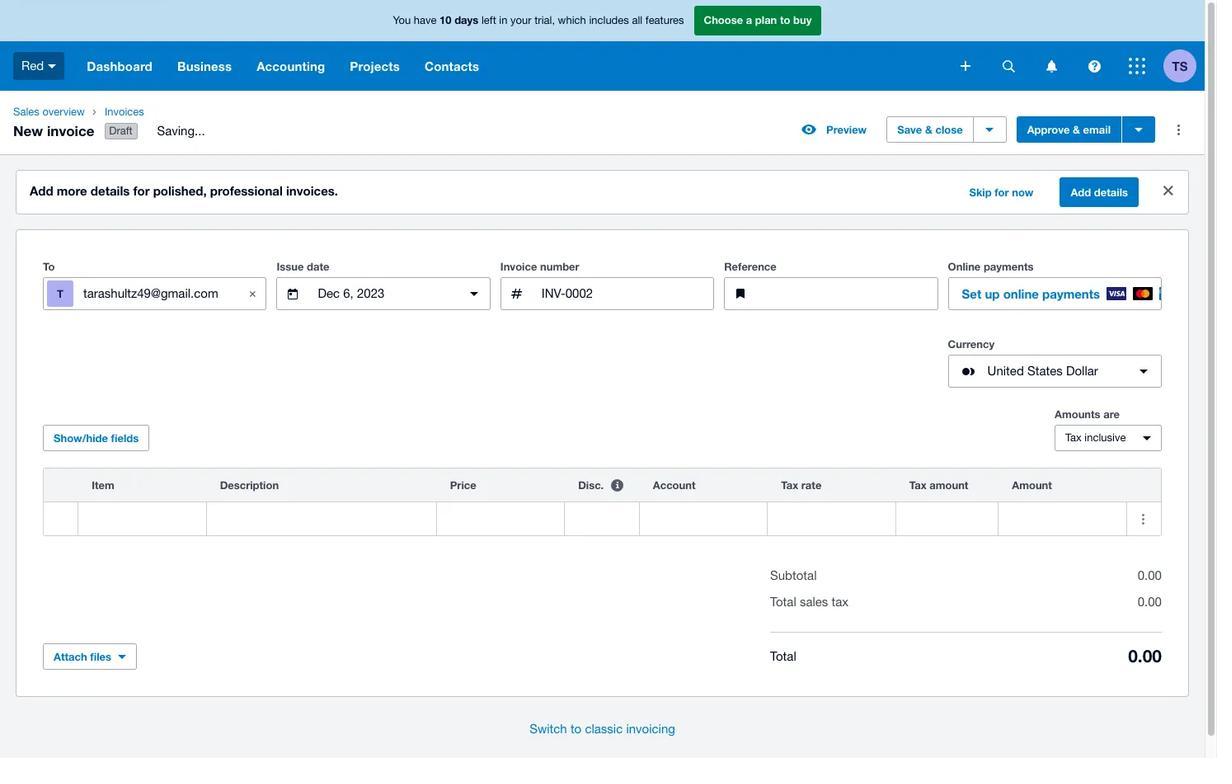 Task type: describe. For each thing, give the bounding box(es) containing it.
tax for tax amount
[[910, 479, 927, 492]]

invoice line item list element
[[43, 468, 1162, 536]]

issue
[[277, 260, 304, 273]]

attach files
[[54, 650, 111, 663]]

approve & email button
[[1017, 116, 1122, 143]]

0.00 for total sales tax
[[1138, 595, 1162, 609]]

switch
[[530, 722, 567, 736]]

amounts are
[[1055, 408, 1120, 421]]

item
[[92, 479, 115, 492]]

tax for tax inclusive
[[1066, 432, 1082, 444]]

tax for tax rate
[[781, 479, 799, 492]]

states
[[1028, 364, 1063, 378]]

have
[[414, 14, 437, 27]]

show/hide fields
[[54, 432, 139, 445]]

10
[[440, 13, 452, 27]]

accounting button
[[244, 41, 338, 91]]

Issue date text field
[[316, 278, 451, 309]]

preview button
[[792, 116, 877, 143]]

business
[[177, 59, 232, 73]]

approve
[[1028, 123, 1070, 136]]

all
[[632, 14, 643, 27]]

& for email
[[1073, 123, 1081, 136]]

more date options image
[[458, 277, 491, 310]]

business button
[[165, 41, 244, 91]]

days
[[455, 13, 479, 27]]

online
[[1004, 286, 1039, 301]]

new invoice
[[13, 122, 94, 139]]

total sales tax
[[771, 595, 849, 609]]

number
[[540, 260, 580, 273]]

saving...
[[157, 124, 205, 138]]

contacts
[[425, 59, 479, 73]]

add details
[[1071, 186, 1128, 199]]

more invoice options image
[[1162, 113, 1195, 146]]

united states dollar
[[988, 364, 1099, 378]]

Price field
[[437, 503, 564, 535]]

tarashultz49@gmail.com
[[83, 286, 218, 300]]

to
[[43, 260, 55, 273]]

which
[[558, 14, 586, 27]]

trial,
[[535, 14, 555, 27]]

email
[[1084, 123, 1111, 136]]

more line item options image
[[1127, 502, 1160, 535]]

1 vertical spatial close image
[[236, 277, 269, 310]]

overview
[[42, 106, 85, 118]]

inclusive
[[1085, 432, 1126, 444]]

projects
[[350, 59, 400, 73]]

0 horizontal spatial details
[[91, 183, 130, 198]]

show/hide fields button
[[43, 425, 150, 451]]

ts button
[[1164, 41, 1205, 91]]

online
[[948, 260, 981, 273]]

description
[[220, 479, 279, 492]]

polished,
[[153, 183, 207, 198]]

buy
[[794, 13, 812, 27]]

invoices.
[[286, 183, 338, 198]]

banner containing ts
[[0, 0, 1205, 91]]

skip
[[970, 186, 992, 199]]

disc.
[[578, 479, 604, 492]]

tax rate
[[781, 479, 822, 492]]

amounts
[[1055, 408, 1101, 421]]

choose a plan to buy
[[704, 13, 812, 27]]

invoicing
[[626, 722, 675, 736]]

t
[[57, 287, 63, 300]]

projects button
[[338, 41, 412, 91]]

account
[[653, 479, 696, 492]]

new
[[13, 122, 43, 139]]

to inside banner
[[780, 13, 791, 27]]

switch to classic invoicing button
[[517, 713, 689, 746]]

add more details for polished, professional invoices. status
[[16, 171, 1189, 214]]

svg image inside red popup button
[[48, 64, 56, 68]]

united states dollar button
[[948, 355, 1162, 388]]

save & close
[[898, 123, 963, 136]]

invoice
[[47, 122, 94, 139]]

classic
[[585, 722, 623, 736]]

a
[[746, 13, 753, 27]]

currency
[[948, 337, 995, 351]]

red button
[[0, 41, 74, 91]]

tax inclusive button
[[1055, 425, 1162, 451]]



Task type: locate. For each thing, give the bounding box(es) containing it.
payments inside popup button
[[1043, 286, 1101, 301]]

for left polished, at the left of the page
[[133, 183, 150, 198]]

ts
[[1173, 58, 1188, 73]]

2 horizontal spatial tax
[[1066, 432, 1082, 444]]

details right more
[[91, 183, 130, 198]]

1 horizontal spatial payments
[[1043, 286, 1101, 301]]

left
[[482, 14, 496, 27]]

& right save
[[925, 123, 933, 136]]

you
[[393, 14, 411, 27]]

& inside button
[[925, 123, 933, 136]]

add for add more details for polished, professional invoices.
[[30, 183, 53, 198]]

add right the now on the right
[[1071, 186, 1092, 199]]

to left 'buy'
[[780, 13, 791, 27]]

None field
[[79, 502, 206, 535]]

Invoice number text field
[[540, 278, 714, 309]]

professional
[[210, 183, 283, 198]]

&
[[925, 123, 933, 136], [1073, 123, 1081, 136]]

accounting
[[257, 59, 325, 73]]

total for total
[[771, 649, 797, 663]]

2 & from the left
[[1073, 123, 1081, 136]]

for
[[133, 183, 150, 198], [995, 186, 1009, 199]]

invoices link
[[98, 104, 218, 120]]

tax inclusive
[[1066, 432, 1126, 444]]

close image inside the add more details for polished, professional invoices. status
[[1152, 174, 1185, 207]]

Inventory item text field
[[79, 503, 206, 535]]

1 horizontal spatial details
[[1095, 186, 1128, 199]]

details inside button
[[1095, 186, 1128, 199]]

tax amount
[[910, 479, 969, 492]]

your
[[511, 14, 532, 27]]

subtotal
[[771, 568, 817, 582]]

1 vertical spatial payments
[[1043, 286, 1101, 301]]

& left email
[[1073, 123, 1081, 136]]

invoice number element
[[501, 277, 715, 310]]

tax left "rate"
[[781, 479, 799, 492]]

date
[[307, 260, 330, 273]]

dollar
[[1067, 364, 1099, 378]]

in
[[499, 14, 508, 27]]

reference
[[724, 260, 777, 273]]

sales overview
[[13, 106, 85, 118]]

banner
[[0, 0, 1205, 91]]

close
[[936, 123, 963, 136]]

1 total from the top
[[771, 595, 797, 609]]

0 vertical spatial to
[[780, 13, 791, 27]]

total
[[771, 595, 797, 609], [771, 649, 797, 663]]

more
[[57, 183, 87, 198]]

2 vertical spatial 0.00
[[1129, 646, 1162, 667]]

attach files button
[[43, 644, 137, 670]]

1 horizontal spatial tax
[[910, 479, 927, 492]]

0 horizontal spatial add
[[30, 183, 53, 198]]

save
[[898, 123, 923, 136]]

0 horizontal spatial payments
[[984, 260, 1034, 273]]

amount
[[930, 479, 969, 492]]

choose
[[704, 13, 743, 27]]

for left the now on the right
[[995, 186, 1009, 199]]

more line item options element
[[1127, 469, 1161, 502]]

add more details for polished, professional invoices.
[[30, 183, 338, 198]]

price
[[450, 479, 477, 492]]

for inside button
[[995, 186, 1009, 199]]

united
[[988, 364, 1024, 378]]

total down the subtotal
[[771, 595, 797, 609]]

set up online payments
[[962, 286, 1101, 301]]

preview
[[827, 123, 867, 136]]

now
[[1012, 186, 1034, 199]]

add left more
[[30, 183, 53, 198]]

0.00 for subtotal
[[1138, 568, 1162, 582]]

tax
[[832, 595, 849, 609]]

dashboard
[[87, 59, 153, 73]]

issue date
[[277, 260, 330, 273]]

approve & email
[[1028, 123, 1111, 136]]

to right switch
[[571, 722, 582, 736]]

0 vertical spatial payments
[[984, 260, 1034, 273]]

contacts button
[[412, 41, 492, 91]]

show/hide
[[54, 432, 108, 445]]

1 vertical spatial to
[[571, 722, 582, 736]]

invoice
[[501, 260, 537, 273]]

1 horizontal spatial close image
[[1152, 174, 1185, 207]]

1 horizontal spatial &
[[1073, 123, 1081, 136]]

add
[[30, 183, 53, 198], [1071, 186, 1092, 199]]

svg image right red
[[48, 64, 56, 68]]

online payments
[[948, 260, 1034, 273]]

svg image
[[1129, 58, 1146, 74], [1003, 60, 1015, 72], [1088, 60, 1101, 72], [961, 61, 971, 71]]

you have 10 days left in your trial, which includes all features
[[393, 13, 684, 27]]

features
[[646, 14, 684, 27]]

& for close
[[925, 123, 933, 136]]

0 vertical spatial close image
[[1152, 174, 1185, 207]]

total for total sales tax
[[771, 595, 797, 609]]

tax down amounts
[[1066, 432, 1082, 444]]

total down total sales tax
[[771, 649, 797, 663]]

tax left "amount"
[[910, 479, 927, 492]]

skip for now button
[[960, 179, 1044, 206]]

payments up online
[[984, 260, 1034, 273]]

svg image up approve
[[1046, 60, 1057, 72]]

0 horizontal spatial svg image
[[48, 64, 56, 68]]

2 total from the top
[[771, 649, 797, 663]]

skip for now
[[970, 186, 1034, 199]]

files
[[90, 650, 111, 663]]

0 horizontal spatial &
[[925, 123, 933, 136]]

1 & from the left
[[925, 123, 933, 136]]

invoices
[[105, 106, 144, 118]]

1 horizontal spatial to
[[780, 13, 791, 27]]

add details button
[[1060, 177, 1139, 207]]

1 horizontal spatial svg image
[[1046, 60, 1057, 72]]

svg image
[[1046, 60, 1057, 72], [48, 64, 56, 68]]

fields
[[111, 432, 139, 445]]

switch to classic invoicing
[[530, 722, 675, 736]]

rate
[[802, 479, 822, 492]]

1 horizontal spatial for
[[995, 186, 1009, 199]]

1 horizontal spatial add
[[1071, 186, 1092, 199]]

tax
[[1066, 432, 1082, 444], [781, 479, 799, 492], [910, 479, 927, 492]]

dashboard link
[[74, 41, 165, 91]]

add inside button
[[1071, 186, 1092, 199]]

close image
[[1152, 174, 1185, 207], [236, 277, 269, 310]]

sales
[[13, 106, 39, 118]]

1 vertical spatial total
[[771, 649, 797, 663]]

more information on discount image
[[601, 469, 634, 502]]

& inside button
[[1073, 123, 1081, 136]]

to
[[780, 13, 791, 27], [571, 722, 582, 736]]

0 vertical spatial total
[[771, 595, 797, 609]]

Amount field
[[999, 503, 1127, 535]]

0 horizontal spatial tax
[[781, 479, 799, 492]]

draft
[[109, 125, 133, 137]]

0 horizontal spatial close image
[[236, 277, 269, 310]]

invoice number
[[501, 260, 580, 273]]

0 vertical spatial 0.00
[[1138, 568, 1162, 582]]

0 horizontal spatial for
[[133, 183, 150, 198]]

payments right online
[[1043, 286, 1101, 301]]

0 horizontal spatial to
[[571, 722, 582, 736]]

Reference text field
[[764, 278, 938, 309]]

tax inside popup button
[[1066, 432, 1082, 444]]

add for add details
[[1071, 186, 1092, 199]]

sales
[[800, 595, 828, 609]]

save & close button
[[887, 116, 974, 143]]

plan
[[756, 13, 777, 27]]

are
[[1104, 408, 1120, 421]]

set up online payments button
[[948, 277, 1180, 310]]

sales overview link
[[7, 104, 91, 120]]

1 vertical spatial 0.00
[[1138, 595, 1162, 609]]

to inside button
[[571, 722, 582, 736]]

details down email
[[1095, 186, 1128, 199]]

amount
[[1012, 479, 1053, 492]]



Task type: vqa. For each thing, say whether or not it's contained in the screenshot.
Total sales tax
yes



